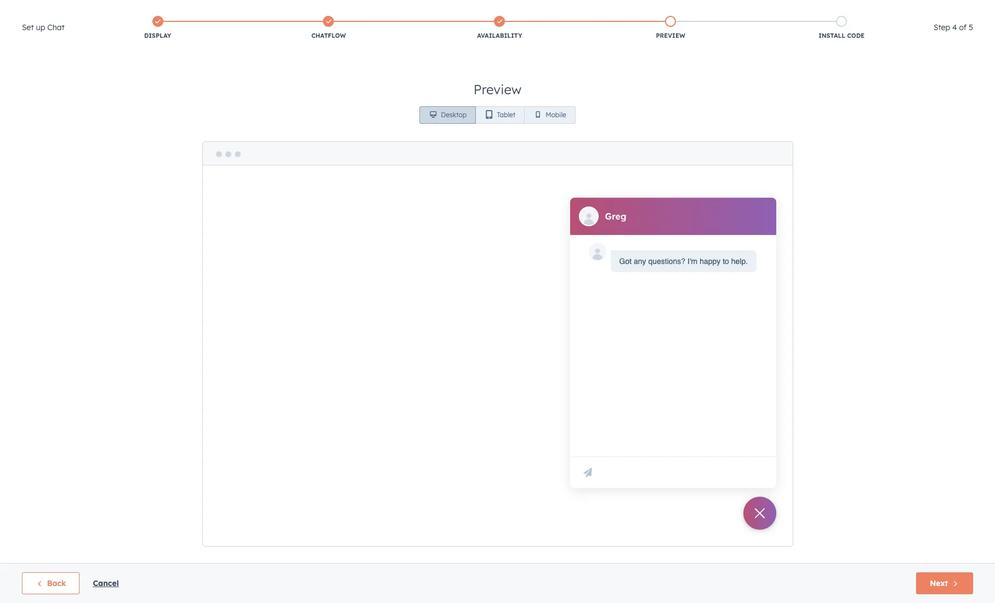 Task type: locate. For each thing, give the bounding box(es) containing it.
to
[[363, 9, 370, 18], [723, 257, 729, 266]]

cancel button
[[93, 577, 119, 591]]

greg
[[605, 211, 626, 222]]

availability completed list item
[[414, 14, 585, 42]]

hub
[[81, 8, 99, 19]]

happy
[[700, 257, 721, 266]]

preview list item
[[585, 14, 756, 42]]

talk
[[349, 9, 361, 18]]

mobile
[[546, 111, 566, 119]]

menu item
[[761, 27, 820, 45], [820, 27, 822, 45]]

tablet
[[497, 111, 516, 119]]

to left help.
[[723, 257, 729, 266]]

calling icon button
[[823, 29, 842, 43]]

0 vertical spatial preview
[[656, 32, 685, 39]]

music menu
[[761, 27, 982, 45]]

marketplaces button
[[844, 27, 867, 45]]

1 horizontal spatial preview
[[656, 32, 685, 39]]

music
[[945, 32, 964, 41]]

list
[[72, 14, 927, 42]]

1 menu item from the left
[[761, 27, 820, 45]]

5
[[969, 22, 973, 32]]

have
[[231, 8, 250, 18]]

availability
[[477, 32, 522, 39]]

install code
[[819, 32, 865, 39]]

hubspot link
[[13, 30, 41, 43]]

or
[[289, 8, 297, 18]]

group containing desktop
[[420, 106, 576, 124]]

got any questions? i'm happy to help.
[[619, 257, 748, 266]]

to right talk
[[363, 9, 370, 18]]

mobile button
[[524, 106, 576, 124]]

cancel
[[93, 579, 119, 589]]

0 vertical spatial to
[[363, 9, 370, 18]]

of
[[959, 22, 967, 32]]

1 vertical spatial to
[[723, 257, 729, 266]]

help?
[[319, 8, 338, 18]]

got
[[619, 257, 632, 266]]

display
[[144, 32, 171, 39]]

preview
[[656, 32, 685, 39], [474, 81, 522, 98]]

i'm
[[688, 257, 698, 266]]

0 horizontal spatial to
[[363, 9, 370, 18]]

1 vertical spatial preview
[[474, 81, 522, 98]]

chatflow completed list item
[[243, 14, 414, 42]]

professional
[[102, 8, 156, 19]]

back button
[[22, 573, 80, 595]]

marketplaces image
[[850, 32, 860, 42]]

0 horizontal spatial preview
[[474, 81, 522, 98]]

music button
[[927, 27, 981, 45]]

any
[[634, 257, 646, 266]]

group
[[420, 106, 576, 124]]

set up chat heading
[[22, 21, 65, 34]]

4
[[952, 22, 957, 32]]

set
[[22, 22, 34, 32]]

2 menu item from the left
[[820, 27, 822, 45]]

1 horizontal spatial to
[[723, 257, 729, 266]]

code
[[847, 32, 865, 39]]



Task type: describe. For each thing, give the bounding box(es) containing it.
tablet button
[[476, 106, 525, 124]]

next button
[[916, 573, 973, 595]]

talk to sales button
[[342, 7, 395, 21]]

agent says: got any questions? i'm happy to help. element
[[619, 255, 748, 268]]

marketing
[[34, 8, 79, 19]]

questions?
[[648, 257, 685, 266]]

chatflow
[[311, 32, 346, 39]]

greg robinson image
[[933, 31, 943, 41]]

list containing display
[[72, 14, 927, 42]]

marketing hub professional trial has ended. have questions or need help?
[[34, 8, 338, 19]]

calling icon image
[[827, 32, 837, 42]]

back
[[47, 579, 66, 589]]

has
[[179, 8, 195, 19]]

need
[[299, 8, 317, 18]]

next
[[930, 579, 948, 589]]

to inside button
[[363, 9, 370, 18]]

chat
[[47, 22, 65, 32]]

talk to sales
[[349, 9, 388, 18]]

hubspot image
[[20, 30, 33, 43]]

help.
[[731, 257, 748, 266]]

desktop
[[441, 111, 467, 119]]

sales
[[372, 9, 388, 18]]

preview inside preview list item
[[656, 32, 685, 39]]

trial
[[159, 8, 177, 19]]

install code list item
[[756, 14, 927, 42]]

set up chat
[[22, 22, 65, 32]]

step
[[934, 22, 950, 32]]

desktop button
[[420, 106, 476, 124]]

step 4 of 5
[[934, 22, 973, 32]]

display completed list item
[[72, 14, 243, 42]]

install
[[819, 32, 845, 39]]

questions
[[252, 8, 287, 18]]

ended.
[[198, 8, 227, 19]]

up
[[36, 22, 45, 32]]



Task type: vqa. For each thing, say whether or not it's contained in the screenshot.
CLOSE icon
no



